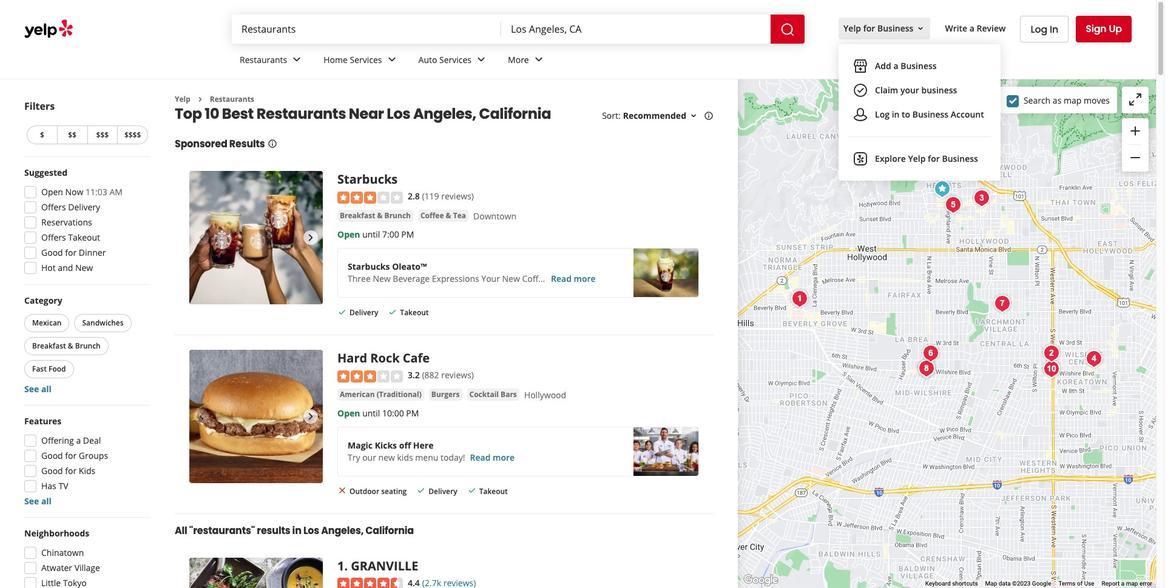 Task type: locate. For each thing, give the bounding box(es) containing it.
0 vertical spatial until
[[362, 229, 380, 240]]

yelp left 16 chevron right v2 icon
[[175, 94, 191, 104]]

map region
[[616, 0, 1166, 589]]

see up neighborhoods
[[24, 496, 39, 507]]

0 vertical spatial reviews)
[[441, 191, 474, 202]]

hangari kalguksu image
[[1082, 347, 1106, 371]]

0 vertical spatial delivery
[[68, 202, 100, 213]]

1 vertical spatial next image
[[304, 410, 318, 424]]

1 none field from the left
[[242, 22, 492, 36]]

expressions
[[432, 273, 479, 285]]

0 vertical spatial breakfast & brunch
[[340, 211, 411, 221]]

breakfast & brunch down 2.8 star rating image
[[340, 211, 411, 221]]

©2023
[[1013, 581, 1031, 588]]

for up 24 add biz v2 image
[[864, 22, 876, 34]]

see all button
[[24, 384, 52, 395], [24, 496, 52, 507]]

yelp for yelp link
[[175, 94, 191, 104]]

good down offering
[[41, 450, 63, 462]]

google image
[[741, 573, 781, 589]]

for down offering a deal
[[65, 450, 77, 462]]

see all down has
[[24, 496, 52, 507]]

3 24 chevron down v2 image from the left
[[532, 52, 546, 67]]

0 horizontal spatial &
[[68, 341, 73, 351]]

1 vertical spatial see
[[24, 496, 39, 507]]

moves
[[1084, 94, 1110, 106]]

1 vertical spatial breakfast
[[32, 341, 66, 351]]

yelp up 24 add biz v2 image
[[844, 22, 861, 34]]

pm right 7:00
[[401, 229, 414, 240]]

2 vertical spatial delivery
[[429, 487, 457, 497]]

more right 'ritual'
[[574, 273, 596, 285]]

good
[[41, 247, 63, 259], [41, 450, 63, 462], [41, 466, 63, 477]]

as
[[1053, 94, 1062, 106]]

1 vertical spatial delivery
[[350, 308, 378, 318]]

log right 24 friends v2 'image'
[[875, 108, 890, 120]]

1 vertical spatial in
[[292, 525, 302, 538]]

new down starbucks oleato™
[[373, 273, 391, 285]]

yelp for business
[[844, 22, 914, 34]]

2 horizontal spatial yelp
[[908, 153, 926, 164]]

0 vertical spatial more
[[574, 273, 596, 285]]

starbucks oleato™
[[348, 261, 427, 272]]

open down suggested
[[41, 186, 63, 198]]

2 see all button from the top
[[24, 496, 52, 507]]

0 horizontal spatial 16 checkmark v2 image
[[388, 308, 398, 317]]

2 services from the left
[[440, 54, 472, 65]]

1 vertical spatial breakfast & brunch
[[32, 341, 101, 351]]

24 chevron down v2 image inside auto services link
[[474, 52, 489, 67]]

0 horizontal spatial 24 chevron down v2 image
[[385, 52, 399, 67]]

16 info v2 image right 16 chevron down v2 image
[[704, 111, 714, 121]]

a right the add
[[894, 60, 899, 71]]

until for hard rock cafe
[[362, 408, 380, 419]]

kicks
[[375, 440, 397, 451]]

0 horizontal spatial none field
[[242, 22, 492, 36]]

log in to business account button
[[849, 102, 991, 127]]

pm right 10:00
[[406, 408, 419, 419]]

0 vertical spatial see
[[24, 384, 39, 395]]

suggested
[[24, 167, 67, 178]]

2 offers from the top
[[41, 232, 66, 243]]

1 horizontal spatial los
[[387, 104, 411, 124]]

2 horizontal spatial takeout
[[479, 487, 508, 497]]

1 vertical spatial log
[[875, 108, 890, 120]]

Find text field
[[242, 22, 492, 36]]

0 vertical spatial log
[[1031, 22, 1048, 36]]

1 horizontal spatial services
[[440, 54, 472, 65]]

log in
[[1031, 22, 1059, 36]]

2 slideshow element from the top
[[189, 350, 323, 484]]

delivery down three
[[350, 308, 378, 318]]

& up open until 7:00 pm
[[377, 211, 383, 221]]

1 vertical spatial reviews)
[[441, 370, 474, 381]]

2 all from the top
[[41, 496, 52, 507]]

services
[[350, 54, 382, 65], [440, 54, 472, 65]]

all down has
[[41, 496, 52, 507]]

coffee
[[421, 211, 444, 221], [522, 273, 548, 285]]

for right explore
[[928, 153, 940, 164]]

1 vertical spatial slideshow element
[[189, 350, 323, 484]]

for for groups
[[65, 450, 77, 462]]

0 vertical spatial 16 checkmark v2 image
[[338, 308, 347, 317]]

terms of use link
[[1059, 581, 1095, 588]]

1 next image from the top
[[304, 231, 318, 245]]

0 horizontal spatial yelp
[[175, 94, 191, 104]]

1 vertical spatial all
[[41, 496, 52, 507]]

new down dinner
[[75, 262, 93, 274]]

for for dinner
[[65, 247, 77, 259]]

brunch inside 'link'
[[385, 211, 411, 221]]

takeout for 16 checkmark v2 icon to the right
[[479, 487, 508, 497]]

all down fast food button
[[41, 384, 52, 395]]

none field up "business categories" element at the top
[[511, 22, 761, 36]]

see down fast
[[24, 384, 39, 395]]

business up claim your business
[[901, 60, 937, 71]]

offers
[[41, 202, 66, 213], [41, 232, 66, 243]]

$$
[[68, 130, 76, 140]]

haneuem image
[[1040, 341, 1064, 366]]

breakfast down 2.8 star rating image
[[340, 211, 375, 221]]

24 friends v2 image
[[854, 107, 868, 122]]

until down breakfast & brunch 'link'
[[362, 229, 380, 240]]

16 checkmark v2 image down beverage at the left top
[[388, 308, 398, 317]]

mexican
[[32, 318, 62, 328]]

up
[[1109, 22, 1122, 36]]

top
[[175, 104, 202, 124]]

1 horizontal spatial 24 chevron down v2 image
[[474, 52, 489, 67]]

0 vertical spatial coffee
[[421, 211, 444, 221]]

2 vertical spatial good
[[41, 466, 63, 477]]

tv
[[59, 481, 68, 492]]

previous image for hard rock cafe
[[194, 410, 209, 424]]

2 none field from the left
[[511, 22, 761, 36]]

0 horizontal spatial 16 info v2 image
[[267, 139, 277, 149]]

home services link
[[314, 44, 409, 79]]

1 vertical spatial good
[[41, 450, 63, 462]]

0 horizontal spatial california
[[366, 525, 414, 538]]

see all down fast
[[24, 384, 52, 395]]

2 until from the top
[[362, 408, 380, 419]]

3.2 star rating image
[[338, 371, 403, 383]]

2 see from the top
[[24, 496, 39, 507]]

16 checkmark v2 image
[[338, 308, 347, 317], [417, 487, 426, 496]]

hollywood
[[524, 389, 566, 401]]

business right to
[[913, 108, 949, 120]]

0 vertical spatial brunch
[[385, 211, 411, 221]]

see all button down fast
[[24, 384, 52, 395]]

0 vertical spatial california
[[479, 104, 551, 124]]

0 horizontal spatial hard rock cafe image
[[189, 350, 323, 484]]

open down american
[[338, 408, 360, 419]]

None search field
[[232, 15, 807, 44]]

outdoor seating
[[350, 487, 407, 497]]

16 checkmark v2 image
[[388, 308, 398, 317], [467, 487, 477, 496]]

a right write
[[970, 22, 975, 34]]

0 vertical spatial in
[[892, 108, 900, 120]]

3 good from the top
[[41, 466, 63, 477]]

24 chevron down v2 image right 'more'
[[532, 52, 546, 67]]

add
[[875, 60, 892, 71]]

none field find
[[242, 22, 492, 36]]

0 vertical spatial next image
[[304, 231, 318, 245]]

use
[[1085, 581, 1095, 588]]

offering a deal
[[41, 435, 101, 447]]

los
[[387, 104, 411, 124], [303, 525, 319, 538]]

add a business button
[[849, 54, 991, 78]]

& left tea
[[446, 211, 451, 221]]

data
[[999, 581, 1011, 588]]

read
[[551, 273, 572, 285], [470, 452, 491, 464]]

all "restaurants" results in los angeles, california
[[175, 525, 414, 538]]

2 previous image from the top
[[194, 410, 209, 424]]

enchant image
[[1040, 357, 1064, 382]]

24 chevron down v2 image inside the more link
[[532, 52, 546, 67]]

running goose image
[[970, 186, 994, 210]]

reviews) up burgers
[[441, 370, 474, 381]]

2 vertical spatial open
[[338, 408, 360, 419]]

1 vertical spatial previous image
[[194, 410, 209, 424]]

map left the error
[[1126, 581, 1138, 588]]

1 see all from the top
[[24, 384, 52, 395]]

services right home
[[350, 54, 382, 65]]

angeles, up 1
[[321, 525, 364, 538]]

map right as
[[1064, 94, 1082, 106]]

business
[[878, 22, 914, 34], [901, 60, 937, 71], [913, 108, 949, 120], [942, 153, 978, 164]]

next image
[[304, 231, 318, 245], [304, 410, 318, 424]]

auto services
[[419, 54, 472, 65]]

a
[[970, 22, 975, 34], [894, 60, 899, 71], [76, 435, 81, 447], [1122, 581, 1125, 588]]

pm
[[401, 229, 414, 240], [406, 408, 419, 419]]

2.8 star rating image
[[338, 192, 403, 204]]

magic
[[348, 440, 373, 451]]

(119
[[422, 191, 439, 202]]

delivery down the open now 11:03 am at the top left
[[68, 202, 100, 213]]

a right the report
[[1122, 581, 1125, 588]]

great white image
[[990, 292, 1015, 316]]

zoom in image
[[1128, 124, 1143, 138]]

24 chevron down v2 image right auto services
[[474, 52, 489, 67]]

1 vertical spatial pm
[[406, 408, 419, 419]]

log
[[1031, 22, 1048, 36], [875, 108, 890, 120]]

previous image
[[194, 231, 209, 245], [194, 410, 209, 424]]

for down the offers takeout
[[65, 247, 77, 259]]

1 see from the top
[[24, 384, 39, 395]]

hard rock cafe image
[[930, 177, 955, 201], [189, 350, 323, 484]]

in left to
[[892, 108, 900, 120]]

16 checkmark v2 image down magic kicks off here try our new kids menu today! read more
[[467, 487, 477, 496]]

3.2 (882 reviews)
[[408, 370, 474, 381]]

1 vertical spatial takeout
[[400, 308, 429, 318]]

1 vertical spatial read
[[470, 452, 491, 464]]

cocktail
[[470, 389, 499, 400]]

yelp inside yelp for business button
[[844, 22, 861, 34]]

0 vertical spatial slideshow element
[[189, 171, 323, 305]]

breakfast inside 'link'
[[340, 211, 375, 221]]

brunch
[[385, 211, 411, 221], [75, 341, 101, 351]]

24 chevron down v2 image inside home services link
[[385, 52, 399, 67]]

0 horizontal spatial new
[[75, 262, 93, 274]]

cocktail bars
[[470, 389, 517, 400]]

slideshow element for starbucks
[[189, 171, 323, 305]]

california down the more link
[[479, 104, 551, 124]]

1 horizontal spatial coffee
[[522, 273, 548, 285]]

0 horizontal spatial services
[[350, 54, 382, 65]]

business left 16 chevron down v2 icon
[[878, 22, 914, 34]]

2.8 (119 reviews)
[[408, 191, 474, 202]]

california up 'granville'
[[366, 525, 414, 538]]

fast food button
[[24, 361, 74, 379]]

brunch down sandwiches button on the left of page
[[75, 341, 101, 351]]

1 vertical spatial starbucks
[[348, 261, 390, 272]]

for down the good for groups
[[65, 466, 77, 477]]

0 horizontal spatial read
[[470, 452, 491, 464]]

met her at a bar image
[[915, 357, 939, 381]]

0 vertical spatial offers
[[41, 202, 66, 213]]

1 vertical spatial open
[[338, 229, 360, 240]]

slideshow element
[[189, 171, 323, 305], [189, 350, 323, 484]]

2 vertical spatial takeout
[[479, 487, 508, 497]]

1 vertical spatial more
[[493, 452, 515, 464]]

1 vertical spatial los
[[303, 525, 319, 538]]

a left deal
[[76, 435, 81, 447]]

16 checkmark v2 image up hard
[[338, 308, 347, 317]]

group containing category
[[22, 295, 151, 396]]

"restaurants"
[[189, 525, 255, 538]]

see all button for features
[[24, 496, 52, 507]]

0 vertical spatial open
[[41, 186, 63, 198]]

breakfast & brunch button up the food
[[24, 338, 108, 356]]

None field
[[242, 22, 492, 36], [511, 22, 761, 36]]

log for log in to business account
[[875, 108, 890, 120]]

group containing neighborhoods
[[21, 528, 151, 589]]

log left in
[[1031, 22, 1048, 36]]

starbucks up 2.8 star rating image
[[338, 171, 398, 188]]

1 services from the left
[[350, 54, 382, 65]]

0 vertical spatial see all button
[[24, 384, 52, 395]]

24 chevron down v2 image left auto
[[385, 52, 399, 67]]

16 info v2 image right results
[[267, 139, 277, 149]]

1 vertical spatial yelp
[[175, 94, 191, 104]]

coffee down (119
[[421, 211, 444, 221]]

1 horizontal spatial log
[[1031, 22, 1048, 36]]

angeles, down auto services link
[[413, 104, 476, 124]]

1 horizontal spatial hard rock cafe image
[[930, 177, 955, 201]]

for for business
[[864, 22, 876, 34]]

group
[[1122, 118, 1149, 172], [21, 167, 151, 278], [22, 295, 151, 396], [21, 416, 151, 508], [21, 528, 151, 589]]

10:00
[[382, 408, 404, 419]]

reviews) for hard rock cafe
[[441, 370, 474, 381]]

0 horizontal spatial more
[[493, 452, 515, 464]]

yelp
[[844, 22, 861, 34], [175, 94, 191, 104], [908, 153, 926, 164]]

three new beverage expressions your new coffee ritual
[[348, 273, 573, 285]]

yelp right explore
[[908, 153, 926, 164]]

explore yelp for business button
[[849, 147, 991, 171]]

1 24 chevron down v2 image from the left
[[385, 52, 399, 67]]

1 horizontal spatial takeout
[[400, 308, 429, 318]]

restaurants
[[240, 54, 287, 65], [210, 94, 254, 104], [257, 104, 346, 124]]

1 reviews) from the top
[[441, 191, 474, 202]]

0 vertical spatial breakfast & brunch button
[[338, 210, 413, 222]]

business down account
[[942, 153, 978, 164]]

1 vertical spatial until
[[362, 408, 380, 419]]

brunch up 7:00
[[385, 211, 411, 221]]

1 slideshow element from the top
[[189, 171, 323, 305]]

open for hard rock cafe
[[338, 408, 360, 419]]

0 vertical spatial takeout
[[68, 232, 100, 243]]

report a map error
[[1102, 581, 1153, 588]]

good for kids
[[41, 466, 95, 477]]

all
[[41, 384, 52, 395], [41, 496, 52, 507]]

none field up home services link
[[242, 22, 492, 36]]

reservations
[[41, 217, 92, 228]]

0 vertical spatial map
[[1064, 94, 1082, 106]]

1 good from the top
[[41, 247, 63, 259]]

1 offers from the top
[[41, 202, 66, 213]]

1 horizontal spatial &
[[377, 211, 383, 221]]

in right results
[[292, 525, 302, 538]]

kids
[[79, 466, 95, 477]]

sponsored results
[[175, 137, 265, 151]]

more right today!
[[493, 452, 515, 464]]

and
[[58, 262, 73, 274]]

search
[[1024, 94, 1051, 106]]

1 see all button from the top
[[24, 384, 52, 395]]

good up the has tv
[[41, 466, 63, 477]]

1 all from the top
[[41, 384, 52, 395]]

yelp inside explore yelp for business button
[[908, 153, 926, 164]]

24 chevron down v2 image
[[385, 52, 399, 67], [474, 52, 489, 67], [532, 52, 546, 67]]

claim your business
[[875, 84, 958, 96]]

write a review
[[945, 22, 1006, 34]]

1 vertical spatial breakfast & brunch button
[[24, 338, 108, 356]]

0 horizontal spatial map
[[1064, 94, 1082, 106]]

16 checkmark v2 image right seating
[[417, 487, 426, 496]]

1 vertical spatial california
[[366, 525, 414, 538]]

0 horizontal spatial breakfast
[[32, 341, 66, 351]]

pm for hard rock cafe
[[406, 408, 419, 419]]

in inside button
[[892, 108, 900, 120]]

now
[[65, 186, 83, 198]]

0 vertical spatial all
[[41, 384, 52, 395]]

& up fast food button
[[68, 341, 73, 351]]

see all button for category
[[24, 384, 52, 395]]

2 see all from the top
[[24, 496, 52, 507]]

offers up the reservations
[[41, 202, 66, 213]]

0 vertical spatial 16 info v2 image
[[704, 111, 714, 121]]

0 vertical spatial hard rock cafe image
[[930, 177, 955, 201]]

24 chevron down v2 image for home services
[[385, 52, 399, 67]]

delivery down today!
[[429, 487, 457, 497]]

map for moves
[[1064, 94, 1082, 106]]

good up hot
[[41, 247, 63, 259]]

all for features
[[41, 496, 52, 507]]

new right your
[[502, 273, 520, 285]]

delivery for the bottommost 16 checkmark v2 image
[[429, 487, 457, 497]]

neighborhoods
[[24, 528, 89, 540]]

reviews)
[[441, 191, 474, 202], [441, 370, 474, 381]]

breakfast
[[340, 211, 375, 221], [32, 341, 66, 351]]

4.4 star rating image
[[338, 578, 403, 589]]

log inside button
[[875, 108, 890, 120]]

2 reviews) from the top
[[441, 370, 474, 381]]

good for dinner
[[41, 247, 106, 259]]

1 horizontal spatial california
[[479, 104, 551, 124]]

2 horizontal spatial new
[[502, 273, 520, 285]]

takeout inside group
[[68, 232, 100, 243]]

results
[[229, 137, 265, 151]]

0 horizontal spatial breakfast & brunch button
[[24, 338, 108, 356]]

0 vertical spatial see all
[[24, 384, 52, 395]]

reviews) up tea
[[441, 191, 474, 202]]

1 vertical spatial offers
[[41, 232, 66, 243]]

los right results
[[303, 525, 319, 538]]

1 horizontal spatial breakfast
[[340, 211, 375, 221]]

terms of use
[[1059, 581, 1095, 588]]

open down breakfast & brunch 'link'
[[338, 229, 360, 240]]

see all button down has
[[24, 496, 52, 507]]

see all for category
[[24, 384, 52, 395]]

$$ button
[[57, 126, 87, 144]]

0 horizontal spatial angeles,
[[321, 525, 364, 538]]

open
[[41, 186, 63, 198], [338, 229, 360, 240], [338, 408, 360, 419]]

24 claim v2 image
[[854, 83, 868, 97]]

24 chevron down v2 image for auto services
[[474, 52, 489, 67]]

2 horizontal spatial &
[[446, 211, 451, 221]]

starbucks up three
[[348, 261, 390, 272]]

cafe
[[403, 350, 430, 367]]

1 vertical spatial hard rock cafe image
[[189, 350, 323, 484]]

next image for starbucks
[[304, 231, 318, 245]]

outdoor
[[350, 487, 379, 497]]

map
[[986, 581, 998, 588]]

restaurants left 24 chevron down v2 icon
[[240, 54, 287, 65]]

offers down the reservations
[[41, 232, 66, 243]]

search image
[[781, 22, 795, 37]]

breakfast & brunch button up open until 7:00 pm
[[338, 210, 413, 222]]

map data ©2023 google
[[986, 581, 1052, 588]]

breakfast down mexican 'button'
[[32, 341, 66, 351]]

good for good for kids
[[41, 466, 63, 477]]

until down the american (traditional) button
[[362, 408, 380, 419]]

recommended
[[623, 110, 687, 122]]

2 next image from the top
[[304, 410, 318, 424]]

until
[[362, 229, 380, 240], [362, 408, 380, 419]]

0 horizontal spatial coffee
[[421, 211, 444, 221]]

2 24 chevron down v2 image from the left
[[474, 52, 489, 67]]

2 horizontal spatial delivery
[[429, 487, 457, 497]]

here
[[413, 440, 434, 451]]

ritual
[[550, 273, 573, 285]]

1 horizontal spatial map
[[1126, 581, 1138, 588]]

good for good for groups
[[41, 450, 63, 462]]

for for kids
[[65, 466, 77, 477]]

los right near
[[387, 104, 411, 124]]

granville image
[[788, 287, 812, 311]]

map for error
[[1126, 581, 1138, 588]]

1 until from the top
[[362, 229, 380, 240]]

0 horizontal spatial brunch
[[75, 341, 101, 351]]

16 info v2 image
[[704, 111, 714, 121], [267, 139, 277, 149]]

0 vertical spatial read
[[551, 273, 572, 285]]

1 previous image from the top
[[194, 231, 209, 245]]

yelp for yelp for business
[[844, 22, 861, 34]]

services right auto
[[440, 54, 472, 65]]

0 vertical spatial starbucks
[[338, 171, 398, 188]]

granville
[[351, 559, 419, 575]]

breakfast & brunch up the food
[[32, 341, 101, 351]]

& for coffee & tea link
[[446, 211, 451, 221]]

your
[[482, 273, 500, 285]]

yelp link
[[175, 94, 191, 104]]

2 good from the top
[[41, 450, 63, 462]]

0 vertical spatial pm
[[401, 229, 414, 240]]

coffee left 'ritual'
[[522, 273, 548, 285]]

2 horizontal spatial 24 chevron down v2 image
[[532, 52, 546, 67]]

a inside button
[[894, 60, 899, 71]]

& inside 'link'
[[377, 211, 383, 221]]



Task type: vqa. For each thing, say whether or not it's contained in the screenshot.
right New
yes



Task type: describe. For each thing, give the bounding box(es) containing it.
a for write
[[970, 22, 975, 34]]

met him at a bar image
[[915, 357, 939, 382]]

near
[[349, 104, 384, 124]]

log for log in
[[1031, 22, 1048, 36]]

until for starbucks
[[362, 229, 380, 240]]

keyboard shortcuts button
[[926, 580, 978, 589]]

see for features
[[24, 496, 39, 507]]

explore yelp for business
[[875, 153, 978, 164]]

auto services link
[[409, 44, 498, 79]]

group containing features
[[21, 416, 151, 508]]

hard rock cafe link
[[338, 350, 430, 367]]

$$$$
[[124, 130, 141, 140]]

am
[[110, 186, 123, 198]]

0 vertical spatial 16 checkmark v2 image
[[388, 308, 398, 317]]

hot
[[41, 262, 56, 274]]

starbucks image
[[189, 171, 323, 305]]

a for report
[[1122, 581, 1125, 588]]

tea
[[453, 211, 466, 221]]

0 horizontal spatial 16 checkmark v2 image
[[338, 308, 347, 317]]

1 horizontal spatial breakfast & brunch button
[[338, 210, 413, 222]]

keyboard shortcuts
[[926, 581, 978, 588]]

restaurants down 24 chevron down v2 icon
[[257, 104, 346, 124]]

business
[[922, 84, 958, 96]]

good for groups
[[41, 450, 108, 462]]

& for breakfast & brunch 'link'
[[377, 211, 383, 221]]

see for category
[[24, 384, 39, 395]]

$$$ button
[[87, 126, 117, 144]]

16 chevron down v2 image
[[916, 24, 926, 33]]

google
[[1033, 581, 1052, 588]]

open until 10:00 pm
[[338, 408, 419, 419]]

bars
[[501, 389, 517, 400]]

1 horizontal spatial read
[[551, 273, 572, 285]]

your
[[901, 84, 920, 96]]

starbucks for starbucks oleato™
[[348, 261, 390, 272]]

atwater village
[[41, 563, 100, 574]]

delivery for 16 checkmark v2 image to the left
[[350, 308, 378, 318]]

today!
[[441, 452, 465, 464]]

16 chevron down v2 image
[[689, 111, 699, 121]]

previous image for starbucks
[[194, 231, 209, 245]]

american
[[340, 389, 375, 400]]

features
[[24, 416, 61, 427]]

1 vertical spatial restaurants link
[[210, 94, 254, 104]]

coffee & tea
[[421, 211, 466, 221]]

sign up
[[1086, 22, 1122, 36]]

1 horizontal spatial new
[[373, 273, 391, 285]]

read inside magic kicks off here try our new kids menu today! read more
[[470, 452, 491, 464]]

starbucks for starbucks
[[338, 171, 398, 188]]

restaurants inside "business categories" element
[[240, 54, 287, 65]]

& inside group
[[68, 341, 73, 351]]

1 vertical spatial 16 checkmark v2 image
[[417, 487, 426, 496]]

in
[[1050, 22, 1059, 36]]

0 horizontal spatial in
[[292, 525, 302, 538]]

16 chevron right v2 image
[[195, 95, 205, 104]]

24 yelp for biz v2 image
[[854, 152, 868, 166]]

explore
[[875, 153, 906, 164]]

group containing suggested
[[21, 167, 151, 278]]

has tv
[[41, 481, 68, 492]]

none field near
[[511, 22, 761, 36]]

breakfast & brunch inside 'link'
[[340, 211, 411, 221]]

to
[[902, 108, 911, 120]]

services for auto services
[[440, 54, 472, 65]]

1 horizontal spatial more
[[574, 273, 596, 285]]

a for add
[[894, 60, 899, 71]]

burgers link
[[429, 389, 462, 401]]

services for home services
[[350, 54, 382, 65]]

hot and new
[[41, 262, 93, 274]]

expand map image
[[1128, 92, 1143, 107]]

takeout for the topmost 16 checkmark v2 icon
[[400, 308, 429, 318]]

10
[[205, 104, 219, 124]]

reviews) for starbucks
[[441, 191, 474, 202]]

granville link
[[351, 559, 419, 575]]

category
[[24, 295, 62, 307]]

16 close v2 image
[[338, 487, 347, 496]]

hard
[[338, 350, 367, 367]]

breakfast & brunch link
[[338, 210, 413, 222]]

24 chevron down v2 image
[[290, 52, 304, 67]]

(882
[[422, 370, 439, 381]]

l'antica pizzeria da michele image
[[941, 193, 966, 217]]

see all for features
[[24, 496, 52, 507]]

1 horizontal spatial 16 checkmark v2 image
[[467, 487, 477, 496]]

.
[[344, 559, 348, 575]]

try
[[348, 452, 360, 464]]

0 horizontal spatial los
[[303, 525, 319, 538]]

Near text field
[[511, 22, 761, 36]]

more inside magic kicks off here try our new kids menu today! read more
[[493, 452, 515, 464]]

0 vertical spatial angeles,
[[413, 104, 476, 124]]

downtown
[[474, 211, 517, 222]]

1 vertical spatial angeles,
[[321, 525, 364, 538]]

delivery inside group
[[68, 202, 100, 213]]

burgers
[[432, 389, 460, 400]]

0 vertical spatial restaurants link
[[230, 44, 314, 79]]

24 chevron down v2 image for more
[[532, 52, 546, 67]]

24 add biz v2 image
[[854, 59, 868, 73]]

good for good for dinner
[[41, 247, 63, 259]]

claim
[[875, 84, 899, 96]]

new inside group
[[75, 262, 93, 274]]

sign
[[1086, 22, 1107, 36]]

all for category
[[41, 384, 52, 395]]

zoom out image
[[1128, 151, 1143, 165]]

$
[[40, 130, 44, 140]]

starbucks link
[[338, 171, 398, 188]]

business categories element
[[230, 44, 1132, 79]]

cocktail bars link
[[467, 389, 520, 401]]

results
[[257, 525, 290, 538]]

all
[[175, 525, 187, 538]]

open until 7:00 pm
[[338, 229, 414, 240]]

1 vertical spatial coffee
[[522, 273, 548, 285]]

coffee inside button
[[421, 211, 444, 221]]

report
[[1102, 581, 1120, 588]]

account
[[951, 108, 984, 120]]

sort:
[[602, 110, 621, 122]]

a for offering
[[76, 435, 81, 447]]

beverage
[[393, 273, 430, 285]]

open for starbucks
[[338, 229, 360, 240]]

groups
[[79, 450, 108, 462]]

has
[[41, 481, 56, 492]]

restaurants right 16 chevron right v2 icon
[[210, 94, 254, 104]]

auto
[[419, 54, 437, 65]]

offering
[[41, 435, 74, 447]]

next image for hard rock cafe
[[304, 410, 318, 424]]

pm for starbucks
[[401, 229, 414, 240]]

republique image
[[919, 341, 943, 366]]

offers takeout
[[41, 232, 100, 243]]

seating
[[381, 487, 407, 497]]

sponsored
[[175, 137, 227, 151]]

keyboard
[[926, 581, 951, 588]]

0 vertical spatial los
[[387, 104, 411, 124]]

offers for offers delivery
[[41, 202, 66, 213]]

atwater
[[41, 563, 72, 574]]

three
[[348, 273, 371, 285]]

home
[[324, 54, 348, 65]]

shortcuts
[[953, 581, 978, 588]]

3.2
[[408, 370, 420, 381]]

coffee & tea button
[[418, 210, 469, 222]]

food
[[49, 364, 66, 375]]

chinatown
[[41, 548, 84, 559]]

american (traditional) button
[[338, 389, 424, 401]]

menu
[[415, 452, 439, 464]]

sandwiches button
[[74, 314, 131, 333]]

yelp for business button
[[839, 17, 931, 39]]

offers for offers takeout
[[41, 232, 66, 243]]

american (traditional) link
[[338, 389, 424, 401]]

$ button
[[27, 126, 57, 144]]

slideshow element for hard rock cafe
[[189, 350, 323, 484]]



